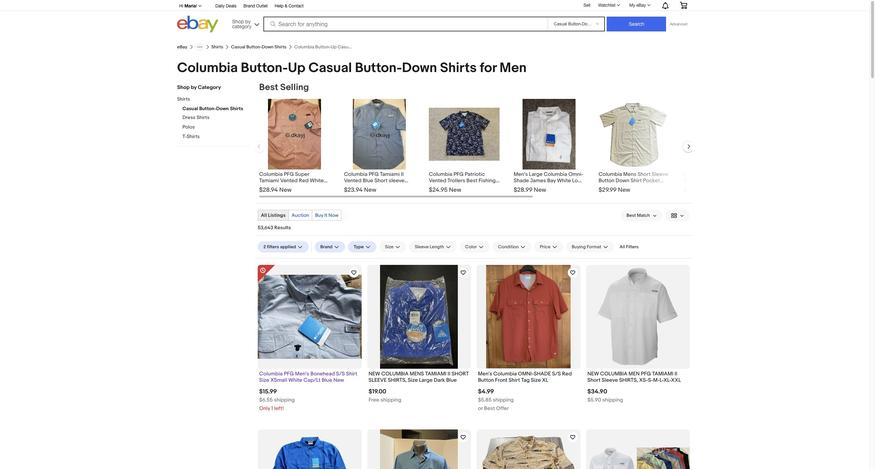 Task type: vqa. For each thing, say whether or not it's contained in the screenshot.
the 'Saved' in Saved sellers Link
no



Task type: locate. For each thing, give the bounding box(es) containing it.
free
[[369, 397, 380, 404]]

columbia up the category
[[177, 60, 238, 76]]

columbia inside columbia pfg tamiami ii vented blue short sleeve shirt s men nes
[[344, 171, 368, 178]]

help & contact link
[[275, 2, 304, 10]]

short
[[638, 171, 651, 178], [375, 178, 388, 184], [588, 378, 601, 384]]

2 horizontal spatial men's
[[514, 171, 528, 178]]

shop by category
[[232, 19, 252, 29]]

sleeve inside columbia men omni-shade silver ridge lite shirt 3xl long sleeve big tall
[[697, 184, 714, 191]]

shirts, right sleeve
[[388, 378, 407, 384]]

2 horizontal spatial blue
[[447, 378, 457, 384]]

$24.95 new down ridge
[[684, 187, 717, 194]]

0 vertical spatial large
[[530, 171, 543, 178]]

2 vented from the left
[[344, 178, 362, 184]]

0 horizontal spatial omni-
[[569, 171, 584, 178]]

brand inside dropdown button
[[321, 245, 333, 250]]

new inside "new columbia men pfg tamiami ii short sleeve shirts, xs-s-m-l-xl-xxl"
[[588, 371, 600, 378]]

2 horizontal spatial ii
[[675, 371, 678, 378]]

0 horizontal spatial shop
[[177, 84, 190, 91]]

casual button-down shirts link
[[231, 44, 287, 50]]

2 new from the left
[[588, 371, 600, 378]]

columbia inside columbia pfg super tamiami vented red white longsleeve shirt xl men
[[259, 171, 283, 178]]

0 horizontal spatial long
[[573, 178, 585, 184]]

large inside men's large columbia omni- shade james bay white long sleeve shirt
[[530, 171, 543, 178]]

1 horizontal spatial shade
[[736, 171, 751, 178]]

up
[[288, 60, 306, 76]]

$34.90 $5.90 shipping
[[588, 389, 624, 404]]

size right type dropdown button
[[385, 245, 394, 250]]

men's for men's columbia omni-shade s/s red button front shirt tag size xl
[[478, 371, 493, 378]]

new columbia men pfg tamiami ii short sleeve shirts, xs-s-m-l-xl-xxl image
[[595, 265, 682, 369]]

$24.95 new for trollers
[[429, 187, 462, 194]]

0 vertical spatial ebay
[[637, 3, 647, 8]]

tamiami up nes
[[380, 171, 400, 178]]

new right cap/lt
[[334, 378, 344, 384]]

red
[[299, 178, 309, 184], [563, 371, 572, 378]]

sleeve length button
[[410, 242, 457, 253]]

pfg up "men's"
[[454, 171, 464, 178]]

large left the dark
[[419, 378, 433, 384]]

white inside men's large columbia omni- shade james bay white long sleeve shirt
[[558, 178, 572, 184]]

tamiami up '$28.94' in the left top of the page
[[259, 178, 279, 184]]

men's left "bonehead"
[[295, 371, 310, 378]]

shop down deals
[[232, 19, 244, 24]]

size right tag
[[531, 378, 541, 384]]

auction
[[292, 213, 309, 219]]

pfg inside columbia pfg super tamiami vented red white longsleeve shirt xl men
[[284, 171, 294, 178]]

pfg inside columbia pfg men's bonehead s/s shirt size xsmall white cap/lt blue new
[[284, 371, 294, 378]]

shop by category
[[177, 84, 221, 91]]

1 s/s from the left
[[336, 371, 345, 378]]

$23.94
[[344, 187, 363, 194]]

shipping inside $4.99 $5.85 shipping or best offer
[[493, 397, 514, 404]]

shipping down $19.00
[[381, 397, 402, 404]]

men's large columbia omni-shade james bay white long sleeve shirt image
[[523, 99, 576, 170]]

best left fishing on the top right of the page
[[467, 178, 478, 184]]

mens
[[624, 171, 637, 178]]

ii
[[401, 171, 404, 178], [448, 371, 451, 378], [675, 371, 678, 378]]

1 horizontal spatial long
[[684, 184, 696, 191]]

0 horizontal spatial red
[[299, 178, 309, 184]]

mens
[[410, 371, 424, 378]]

columbia inside men's large columbia omni- shade james bay white long sleeve shirt
[[544, 171, 568, 178]]

brand for brand outlet
[[244, 4, 255, 8]]

red for s/s
[[563, 371, 572, 378]]

$28.94
[[259, 187, 278, 194]]

size inside 'new columbia mens tamiami ii short sleeve shirts, size large dark blue'
[[408, 378, 418, 384]]

long right "bay"
[[573, 178, 585, 184]]

0 vertical spatial xl
[[301, 184, 307, 191]]

new right s
[[364, 187, 377, 194]]

1 horizontal spatial blue
[[363, 178, 374, 184]]

columbia for columbia pfg tamiami ii vented blue short sleeve shirt s men nes
[[344, 171, 368, 178]]

pfg inside columbia pfg patriotic vented trollers best fishing shirt men's large
[[454, 171, 464, 178]]

vented inside columbia pfg super tamiami vented red white longsleeve shirt xl men
[[280, 178, 298, 184]]

xsmall
[[271, 378, 287, 384]]

long left ridge
[[684, 184, 696, 191]]

pfg left super
[[284, 171, 294, 178]]

size right beige
[[632, 184, 642, 191]]

shop inside shop by category
[[232, 19, 244, 24]]

men's inside men's large columbia omni- shade james bay white long sleeve shirt
[[514, 171, 528, 178]]

shipping down $34.90
[[603, 397, 624, 404]]

tall
[[724, 184, 732, 191]]

short right mens
[[638, 171, 651, 178]]

0 horizontal spatial shade
[[514, 178, 529, 184]]

button up the $29.99
[[599, 178, 615, 184]]

1 horizontal spatial omni-
[[720, 171, 736, 178]]

omni- up tall
[[720, 171, 736, 178]]

columbia for columbia men omni-shade silver ridge lite shirt 3xl long sleeve big tall
[[684, 171, 708, 178]]

1 vertical spatial button
[[478, 378, 494, 384]]

1 horizontal spatial xl
[[543, 378, 549, 384]]

shirt inside columbia pfg tamiami ii vented blue short sleeve shirt s men nes
[[344, 184, 356, 191]]

0 horizontal spatial tamiami
[[259, 178, 279, 184]]

new down james
[[534, 187, 547, 194]]

3 vented from the left
[[429, 178, 447, 184]]

casual inside columbia mens short sleeve button down shirt pocket casual beige size medium
[[599, 184, 616, 191]]

by inside shop by category
[[245, 19, 251, 24]]

$34.90
[[588, 389, 608, 396]]

filters
[[267, 245, 279, 250]]

brand down buy it now link
[[321, 245, 333, 250]]

columbia inside columbia pfg patriotic vented trollers best fishing shirt men's large
[[429, 171, 453, 178]]

large up $28.99 new
[[530, 171, 543, 178]]

brand inside account navigation
[[244, 4, 255, 8]]

$24.95 down silver
[[684, 187, 703, 194]]

help & contact
[[275, 4, 304, 8]]

0 horizontal spatial tamiami
[[426, 371, 447, 378]]

price button
[[535, 242, 564, 253]]

0 horizontal spatial $24.95
[[429, 187, 448, 194]]

men inside columbia pfg tamiami ii vented blue short sleeve shirt s men nes
[[361, 184, 372, 191]]

casual up dress
[[183, 106, 198, 112]]

all listings link
[[258, 211, 289, 221]]

silver
[[684, 178, 697, 184]]

1 vertical spatial brand
[[321, 245, 333, 250]]

s/s inside men's columbia omni-shade s/s red button front shirt tag size xl
[[553, 371, 561, 378]]

columbia left lite on the top right of page
[[684, 171, 708, 178]]

0 horizontal spatial by
[[191, 84, 197, 91]]

best left match
[[627, 213, 637, 219]]

contact
[[289, 4, 304, 8]]

shop for shop by category
[[177, 84, 190, 91]]

columbia inside columbia mens short sleeve button down shirt pocket casual beige size medium
[[599, 171, 623, 178]]

1 vertical spatial all
[[620, 245, 626, 250]]

new
[[280, 187, 292, 194], [364, 187, 377, 194], [449, 187, 462, 194], [534, 187, 547, 194], [619, 187, 631, 194], [704, 187, 717, 194], [334, 378, 344, 384]]

1 new from the left
[[369, 371, 381, 378]]

1 $24.95 from the left
[[429, 187, 448, 194]]

xl down super
[[301, 184, 307, 191]]

red for vented
[[299, 178, 309, 184]]

2 horizontal spatial vented
[[429, 178, 447, 184]]

brand
[[244, 4, 255, 8], [321, 245, 333, 250]]

button inside men's columbia omni-shade s/s red button front shirt tag size xl
[[478, 378, 494, 384]]

1 horizontal spatial $24.95
[[684, 187, 703, 194]]

0 horizontal spatial brand
[[244, 4, 255, 8]]

new for blue
[[364, 187, 377, 194]]

columbia up $15.99
[[259, 371, 283, 378]]

0 vertical spatial shirts link
[[212, 44, 223, 50]]

new columbia mens tamiami ii short sleeve shirts, size large dark blue link
[[369, 371, 470, 386]]

pfg right men
[[641, 371, 652, 378]]

shirts, left xs-
[[620, 378, 639, 384]]

1 horizontal spatial brand
[[321, 245, 333, 250]]

columbia pfg patriotic vented trollers best fishing shirt men's large link
[[429, 170, 500, 191]]

size left the dark
[[408, 378, 418, 384]]

columbia for $19.00
[[382, 371, 409, 378]]

s/s right "shade" at bottom right
[[553, 371, 561, 378]]

0 vertical spatial brand
[[244, 4, 255, 8]]

casual
[[231, 44, 246, 50], [309, 60, 352, 76], [183, 106, 198, 112], [599, 184, 616, 191]]

men's left front
[[478, 371, 493, 378]]

omni- right "bay"
[[569, 171, 584, 178]]

1 vertical spatial xl
[[543, 378, 549, 384]]

short inside columbia mens short sleeve button down shirt pocket casual beige size medium
[[638, 171, 651, 178]]

down inside shirts casual button-down shirts dress shirts polos t-shirts
[[216, 106, 229, 112]]

all filters
[[620, 245, 639, 250]]

ebay
[[637, 3, 647, 8], [177, 44, 187, 50]]

1 vented from the left
[[280, 178, 298, 184]]

all for all filters
[[620, 245, 626, 250]]

red inside men's columbia omni-shade s/s red button front shirt tag size xl
[[563, 371, 572, 378]]

new down trollers
[[449, 187, 462, 194]]

button
[[599, 178, 615, 184], [478, 378, 494, 384]]

by down brand outlet link
[[245, 19, 251, 24]]

2 omni- from the left
[[720, 171, 736, 178]]

$24.95 for trollers
[[429, 187, 448, 194]]

men's
[[442, 184, 456, 191]]

shipping for $15.99
[[274, 397, 295, 404]]

2 horizontal spatial white
[[558, 178, 572, 184]]

sleeve left the length
[[415, 245, 429, 250]]

blue right the dark
[[447, 378, 457, 384]]

white inside columbia pfg men's bonehead s/s shirt size xsmall white cap/lt blue new
[[289, 378, 303, 384]]

only
[[259, 406, 270, 413]]

Search for anything text field
[[265, 17, 547, 31]]

1 vertical spatial large
[[457, 184, 471, 191]]

lite
[[714, 178, 723, 184]]

new columbia men bahama long sleeve shirt,  xs-s-m-l-xl-xxl image
[[587, 448, 690, 470]]

1 $24.95 new from the left
[[429, 187, 462, 194]]

1 horizontal spatial men's
[[478, 371, 493, 378]]

columbia up $28.99 new
[[544, 171, 568, 178]]

0 horizontal spatial vented
[[280, 178, 298, 184]]

shipping inside '$19.00 free shipping'
[[381, 397, 402, 404]]

white right super
[[310, 178, 324, 184]]

0 horizontal spatial shirts,
[[388, 378, 407, 384]]

$24.95 new
[[429, 187, 462, 194], [684, 187, 717, 194]]

blue inside columbia pfg tamiami ii vented blue short sleeve shirt s men nes
[[363, 178, 374, 184]]

None submit
[[607, 17, 667, 31]]

0 horizontal spatial $24.95 new
[[429, 187, 462, 194]]

down
[[262, 44, 274, 50], [402, 60, 437, 76], [216, 106, 229, 112], [616, 178, 630, 184]]

shipping up the offer
[[493, 397, 514, 404]]

0 horizontal spatial large
[[419, 378, 433, 384]]

buying format
[[572, 245, 602, 250]]

large inside columbia pfg patriotic vented trollers best fishing shirt men's large
[[457, 184, 471, 191]]

shade up $28.99
[[514, 178, 529, 184]]

short up $34.90
[[588, 378, 601, 384]]

by for category
[[191, 84, 197, 91]]

columbia up s
[[344, 171, 368, 178]]

1 shipping from the left
[[274, 397, 295, 404]]

size up $15.99
[[259, 378, 269, 384]]

men up big
[[709, 171, 719, 178]]

0 horizontal spatial button
[[478, 378, 494, 384]]

red right longsleeve
[[299, 178, 309, 184]]

columbia inside "new columbia men pfg tamiami ii short sleeve shirts, xs-s-m-l-xl-xxl"
[[601, 371, 628, 378]]

1 horizontal spatial $24.95 new
[[684, 187, 717, 194]]

white right xsmall
[[289, 378, 303, 384]]

1 horizontal spatial shirts,
[[620, 378, 639, 384]]

sleeve up medium
[[653, 171, 669, 178]]

0 horizontal spatial white
[[289, 378, 303, 384]]

blue
[[363, 178, 374, 184], [322, 378, 333, 384], [447, 378, 457, 384]]

new up $34.90
[[588, 371, 600, 378]]

shirts, inside 'new columbia mens tamiami ii short sleeve shirts, size large dark blue'
[[388, 378, 407, 384]]

columbia inside columbia pfg men's bonehead s/s shirt size xsmall white cap/lt blue new
[[259, 371, 283, 378]]

1 vertical spatial red
[[563, 371, 572, 378]]

2 shipping from the left
[[381, 397, 402, 404]]

xl inside men's columbia omni-shade s/s red button front shirt tag size xl
[[543, 378, 549, 384]]

0 vertical spatial button
[[599, 178, 615, 184]]

advanced link
[[667, 17, 692, 31]]

0 horizontal spatial short
[[375, 178, 388, 184]]

watchlist link
[[595, 1, 624, 10]]

shipping up left!
[[274, 397, 295, 404]]

$15.99
[[259, 389, 277, 396]]

sell
[[584, 3, 591, 8]]

blue right cap/lt
[[322, 378, 333, 384]]

1 horizontal spatial by
[[245, 19, 251, 24]]

s/s
[[336, 371, 345, 378], [553, 371, 561, 378]]

0 horizontal spatial men's
[[295, 371, 310, 378]]

xl-
[[664, 378, 672, 384]]

0 horizontal spatial blue
[[322, 378, 333, 384]]

omni-
[[569, 171, 584, 178], [720, 171, 736, 178]]

2 tamiami from the left
[[653, 371, 674, 378]]

shirts
[[212, 44, 223, 50], [275, 44, 287, 50], [440, 60, 477, 76], [177, 96, 190, 102], [230, 106, 243, 112], [197, 115, 210, 121], [187, 134, 200, 140]]

0 horizontal spatial ii
[[401, 171, 404, 178]]

2 vertical spatial large
[[419, 378, 433, 384]]

1 horizontal spatial new
[[588, 371, 600, 378]]

shipping
[[274, 397, 295, 404], [381, 397, 402, 404], [493, 397, 514, 404], [603, 397, 624, 404]]

size inside "dropdown button"
[[385, 245, 394, 250]]

1 shirts, from the left
[[388, 378, 407, 384]]

down inside columbia mens short sleeve button down shirt pocket casual beige size medium
[[616, 178, 630, 184]]

by
[[245, 19, 251, 24], [191, 84, 197, 91]]

short inside "new columbia men pfg tamiami ii short sleeve shirts, xs-s-m-l-xl-xxl"
[[588, 378, 601, 384]]

1 omni- from the left
[[569, 171, 584, 178]]

1 horizontal spatial all
[[620, 245, 626, 250]]

casual button-down shirts
[[231, 44, 287, 50]]

1 vertical spatial ebay
[[177, 44, 187, 50]]

shop by category button
[[229, 16, 261, 31]]

brand outlet
[[244, 4, 268, 8]]

1 horizontal spatial large
[[457, 184, 471, 191]]

large right "men's"
[[457, 184, 471, 191]]

0 vertical spatial by
[[245, 19, 251, 24]]

new right the $29.99
[[619, 187, 631, 194]]

2
[[264, 245, 266, 250]]

pfg inside columbia pfg tamiami ii vented blue short sleeve shirt s men nes
[[369, 171, 379, 178]]

0 vertical spatial red
[[299, 178, 309, 184]]

shirts link down the category
[[177, 96, 245, 103]]

new down ridge
[[704, 187, 717, 194]]

vented inside columbia pfg patriotic vented trollers best fishing shirt men's large
[[429, 178, 447, 184]]

pfg for $23.94 new
[[369, 171, 379, 178]]

2 horizontal spatial short
[[638, 171, 651, 178]]

now
[[329, 213, 339, 219]]

shop left the category
[[177, 84, 190, 91]]

men's inside columbia pfg men's bonehead s/s shirt size xsmall white cap/lt blue new
[[295, 371, 310, 378]]

your shopping cart image
[[680, 2, 688, 9]]

columbia up "men's"
[[429, 171, 453, 178]]

columbia up longsleeve
[[259, 171, 283, 178]]

blue right s
[[363, 178, 374, 184]]

men's for men's large columbia omni- shade james bay white long sleeve shirt
[[514, 171, 528, 178]]

white inside columbia pfg super tamiami vented red white longsleeve shirt xl men
[[310, 178, 324, 184]]

2 horizontal spatial large
[[530, 171, 543, 178]]

tamiami
[[380, 171, 400, 178], [259, 178, 279, 184]]

new
[[369, 371, 381, 378], [588, 371, 600, 378]]

all up the 53,643
[[261, 213, 267, 219]]

0 horizontal spatial new
[[369, 371, 381, 378]]

red inside columbia pfg super tamiami vented red white longsleeve shirt xl men
[[299, 178, 309, 184]]

format
[[587, 245, 602, 250]]

$24.95 new for silver
[[684, 187, 717, 194]]

1 horizontal spatial vented
[[344, 178, 362, 184]]

men right s
[[361, 184, 372, 191]]

0 horizontal spatial ebay
[[177, 44, 187, 50]]

1 horizontal spatial columbia
[[601, 371, 628, 378]]

size
[[632, 184, 642, 191], [385, 245, 394, 250], [259, 378, 269, 384], [408, 378, 418, 384], [531, 378, 541, 384]]

shirt inside columbia pfg patriotic vented trollers best fishing shirt men's large
[[429, 184, 441, 191]]

men's up $28.99
[[514, 171, 528, 178]]

s/s inside columbia pfg men's bonehead s/s shirt size xsmall white cap/lt blue new
[[336, 371, 345, 378]]

s/s for $15.99
[[336, 371, 345, 378]]

0 horizontal spatial columbia
[[382, 371, 409, 378]]

0 horizontal spatial xl
[[301, 184, 307, 191]]

by for category
[[245, 19, 251, 24]]

men's columbia omni-shade s/s red button front shirt tag size xl image
[[487, 265, 571, 369]]

1 horizontal spatial shop
[[232, 19, 244, 24]]

columbia left men
[[601, 371, 628, 378]]

2 shirts, from the left
[[620, 378, 639, 384]]

white right "bay"
[[558, 178, 572, 184]]

0 horizontal spatial all
[[261, 213, 267, 219]]

0 vertical spatial shop
[[232, 19, 244, 24]]

2 columbia from the left
[[601, 371, 628, 378]]

size inside men's columbia omni-shade s/s red button front shirt tag size xl
[[531, 378, 541, 384]]

1 horizontal spatial tamiami
[[380, 171, 400, 178]]

1 horizontal spatial tamiami
[[653, 371, 674, 378]]

1 horizontal spatial red
[[563, 371, 572, 378]]

all inside all listings 'link'
[[261, 213, 267, 219]]

columbia left mens
[[382, 371, 409, 378]]

1 vertical spatial shop
[[177, 84, 190, 91]]

columbia inside men's columbia omni-shade s/s red button front shirt tag size xl
[[494, 371, 517, 378]]

new right '$28.94' in the left top of the page
[[280, 187, 292, 194]]

1 horizontal spatial short
[[588, 378, 601, 384]]

1 horizontal spatial button
[[599, 178, 615, 184]]

vented left trollers
[[429, 178, 447, 184]]

men down super
[[308, 184, 319, 191]]

sleeve inside men's large columbia omni- shade james bay white long sleeve shirt
[[514, 184, 531, 191]]

1 horizontal spatial ebay
[[637, 3, 647, 8]]

by left the category
[[191, 84, 197, 91]]

columbia left omni-
[[494, 371, 517, 378]]

$4.99
[[478, 389, 495, 396]]

1 columbia from the left
[[382, 371, 409, 378]]

shade right lite on the top right of page
[[736, 171, 751, 178]]

$24.95 new down trollers
[[429, 187, 462, 194]]

shirts casual button-down shirts dress shirts polos t-shirts
[[177, 96, 243, 140]]

shipping inside $34.90 $5.90 shipping
[[603, 397, 624, 404]]

pfg
[[284, 171, 294, 178], [369, 171, 379, 178], [454, 171, 464, 178], [284, 371, 294, 378], [641, 371, 652, 378]]

columbia up the $29.99
[[599, 171, 623, 178]]

0 vertical spatial all
[[261, 213, 267, 219]]

4 shipping from the left
[[603, 397, 624, 404]]

pfg left cap/lt
[[284, 371, 294, 378]]

1 horizontal spatial s/s
[[553, 371, 561, 378]]

all inside all filters button
[[620, 245, 626, 250]]

red right "shade" at bottom right
[[563, 371, 572, 378]]

columbia pfg tamiami ii vented blue short sleeve shirt s men nes
[[344, 171, 405, 191]]

all left filters
[[620, 245, 626, 250]]

sleeve up $34.90 $5.90 shipping
[[602, 378, 619, 384]]

large inside 'new columbia mens tamiami ii short sleeve shirts, size large dark blue'
[[419, 378, 433, 384]]

dress
[[183, 115, 196, 121]]

new for james
[[534, 187, 547, 194]]

new for ridge
[[704, 187, 717, 194]]

1 horizontal spatial ii
[[448, 371, 451, 378]]

0 horizontal spatial s/s
[[336, 371, 345, 378]]

vented inside columbia pfg tamiami ii vented blue short sleeve shirt s men nes
[[344, 178, 362, 184]]

1 vertical spatial by
[[191, 84, 197, 91]]

vented up the $23.94
[[344, 178, 362, 184]]

shipping inside $15.99 $6.55 shipping only 1 left!
[[274, 397, 295, 404]]

pfg for $28.94 new
[[284, 171, 294, 178]]

shirts link right ebay link
[[212, 44, 223, 50]]

columbia inside columbia men omni-shade silver ridge lite shirt 3xl long sleeve big tall
[[684, 171, 708, 178]]

new inside 'new columbia mens tamiami ii short sleeve shirts, size large dark blue'
[[369, 371, 381, 378]]

xl right tag
[[543, 378, 549, 384]]

shade inside men's large columbia omni- shade james bay white long sleeve shirt
[[514, 178, 529, 184]]

fishing
[[479, 178, 496, 184]]

ii inside 'new columbia mens tamiami ii short sleeve shirts, size large dark blue'
[[448, 371, 451, 378]]

short inside columbia pfg tamiami ii vented blue short sleeve shirt s men nes
[[375, 178, 388, 184]]

new columbia mens tamiami ii short sleeve shirts, size large dark blue image
[[381, 265, 458, 369]]

casual left beige
[[599, 184, 616, 191]]

columbia pfg patriotic vented trollers best fishing shirt men's large
[[429, 171, 496, 191]]

best selling main content
[[254, 82, 763, 470]]

$24.95
[[429, 187, 448, 194], [684, 187, 703, 194]]

columbia for columbia pfg men's bonehead s/s shirt size xsmall white cap/lt blue new
[[259, 371, 283, 378]]

shipping for $34.90
[[603, 397, 624, 404]]

tamiami inside 'new columbia mens tamiami ii short sleeve shirts, size large dark blue'
[[426, 371, 447, 378]]

2 s/s from the left
[[553, 371, 561, 378]]

3 shipping from the left
[[493, 397, 514, 404]]

shirts link
[[212, 44, 223, 50], [177, 96, 245, 103]]

sleeve left big
[[697, 184, 714, 191]]

short left sleeve
[[375, 178, 388, 184]]

s-
[[649, 378, 654, 384]]

2 $24.95 from the left
[[684, 187, 703, 194]]

1 tamiami from the left
[[426, 371, 447, 378]]

best selling
[[259, 82, 309, 93]]

1 horizontal spatial white
[[310, 178, 324, 184]]

hi maria !
[[179, 3, 197, 8]]

ebay link
[[177, 44, 187, 50]]

new up $19.00
[[369, 371, 381, 378]]

size inside columbia mens short sleeve button down shirt pocket casual beige size medium
[[632, 184, 642, 191]]

omni- inside columbia men omni-shade silver ridge lite shirt 3xl long sleeve big tall
[[720, 171, 736, 178]]

columbia inside 'new columbia mens tamiami ii short sleeve shirts, size large dark blue'
[[382, 371, 409, 378]]

vented up $28.94 new
[[280, 178, 298, 184]]

sleeve left james
[[514, 184, 531, 191]]

best right or
[[484, 406, 495, 413]]

pfg up nes
[[369, 171, 379, 178]]

brand left outlet
[[244, 4, 255, 8]]

color
[[466, 245, 477, 250]]

men's inside men's columbia omni-shade s/s red button front shirt tag size xl
[[478, 371, 493, 378]]

$24.95 down trollers
[[429, 187, 448, 194]]

s/s right "bonehead"
[[336, 371, 345, 378]]

columbia river lodge men's ss button shirt fish print chest pocket sz xxl image
[[477, 431, 581, 470]]

2 $24.95 new from the left
[[684, 187, 717, 194]]

sleeve length
[[415, 245, 444, 250]]



Task type: describe. For each thing, give the bounding box(es) containing it.
men's large columbia omni- shade james bay white long sleeve shirt link
[[514, 170, 585, 191]]

new columbia mens tamiami ii short sleeve shirts, size large dark blue
[[369, 371, 469, 384]]

account navigation
[[176, 0, 693, 11]]

men right for
[[500, 60, 527, 76]]

none submit inside shop by category banner
[[607, 17, 667, 31]]

shipping for $19.00
[[381, 397, 402, 404]]

shirt inside men's columbia omni-shade s/s red button front shirt tag size xl
[[509, 378, 520, 384]]

columbia pfg super tamiami vented red white longsleeve shirt xl men
[[259, 171, 324, 191]]

new for best
[[449, 187, 462, 194]]

new for down
[[619, 187, 631, 194]]

columbia pfg patriotic vented trollers best fishing shirt men's large image
[[429, 108, 500, 161]]

columbia mens short sleeve button down shirt pocket casual beige size medium image
[[599, 100, 670, 169]]

condition
[[499, 245, 519, 250]]

it
[[325, 213, 328, 219]]

brand for brand
[[321, 245, 333, 250]]

tamiami inside columbia pfg super tamiami vented red white longsleeve shirt xl men
[[259, 178, 279, 184]]

polos
[[183, 124, 195, 130]]

my
[[630, 3, 636, 8]]

$19.00 free shipping
[[369, 389, 402, 404]]

new for red
[[280, 187, 292, 194]]

s
[[357, 184, 360, 191]]

auction link
[[289, 211, 312, 221]]

casual right up
[[309, 60, 352, 76]]

$5.90
[[588, 397, 602, 404]]

size inside columbia pfg men's bonehead s/s shirt size xsmall white cap/lt blue new
[[259, 378, 269, 384]]

big
[[715, 184, 723, 191]]

shirt inside columbia men omni-shade silver ridge lite shirt 3xl long sleeve big tall
[[724, 178, 735, 184]]

longsleeve
[[259, 184, 287, 191]]

ii inside columbia pfg tamiami ii vented blue short sleeve shirt s men nes
[[401, 171, 404, 178]]

columbia men's omni-shade fishing shirt long sleeve 40 upf vented blue xl image
[[258, 430, 362, 470]]

t-
[[183, 134, 187, 140]]

men inside columbia pfg super tamiami vented red white longsleeve shirt xl men
[[308, 184, 319, 191]]

super
[[295, 171, 310, 178]]

type
[[354, 245, 364, 250]]

best left selling
[[259, 82, 278, 93]]

new inside columbia pfg men's bonehead s/s shirt size xsmall white cap/lt blue new
[[334, 378, 344, 384]]

my ebay
[[630, 3, 647, 8]]

length
[[430, 245, 444, 250]]

blue inside 'new columbia mens tamiami ii short sleeve shirts, size large dark blue'
[[447, 378, 457, 384]]

all filters button
[[617, 242, 642, 253]]

columbia pfg tamiami ii vented blue short sleeve shirt s men nes image
[[353, 99, 406, 170]]

button inside columbia mens short sleeve button down shirt pocket casual beige size medium
[[599, 178, 615, 184]]

men
[[629, 371, 640, 378]]

best inside dropdown button
[[627, 213, 637, 219]]

$15.99 $6.55 shipping only 1 left!
[[259, 389, 295, 413]]

l-
[[660, 378, 664, 384]]

daily
[[216, 4, 225, 8]]

selling
[[280, 82, 309, 93]]

columbia pfg super tamiami vented red white longsleeve shirt xl men image
[[268, 99, 321, 170]]

columbia omni-shade men's ss button down shirt blue polyester small nwt image
[[381, 430, 458, 470]]

buying format button
[[567, 242, 615, 253]]

view: gallery view image
[[672, 212, 685, 220]]

columbia pfg super tamiami vented red white longsleeve shirt xl men link
[[259, 170, 330, 191]]

$28.99 new
[[514, 187, 547, 194]]

category
[[198, 84, 221, 91]]

buy
[[315, 213, 324, 219]]

daily deals
[[216, 4, 237, 8]]

nes
[[373, 184, 382, 191]]

omni- inside men's large columbia omni- shade james bay white long sleeve shirt
[[569, 171, 584, 178]]

button- inside shirts casual button-down shirts dress shirts polos t-shirts
[[199, 106, 216, 112]]

shop for shop by category
[[232, 19, 244, 24]]

xs-
[[640, 378, 649, 384]]

columbia for columbia mens short sleeve button down shirt pocket casual beige size medium
[[599, 171, 623, 178]]

price
[[540, 245, 551, 250]]

ridge
[[698, 178, 713, 184]]

help
[[275, 4, 284, 8]]

brand button
[[315, 242, 346, 253]]

sleeve inside "new columbia men pfg tamiami ii short sleeve shirts, xs-s-m-l-xl-xxl"
[[602, 378, 619, 384]]

columbia for columbia pfg patriotic vented trollers best fishing shirt men's large
[[429, 171, 453, 178]]

t-shirts link
[[183, 134, 250, 141]]

shipping for $4.99
[[493, 397, 514, 404]]

watchlist
[[599, 3, 616, 8]]

columbia pfg men's bonehead s/s shirt size xsmall white cap/lt blue new image
[[258, 275, 362, 359]]

columbia mens short sleeve button down shirt pocket casual beige size medium link
[[599, 170, 670, 191]]

size button
[[380, 242, 407, 253]]

xl inside columbia pfg super tamiami vented red white longsleeve shirt xl men
[[301, 184, 307, 191]]

columbia button-up casual button-down shirts for men
[[177, 60, 527, 76]]

columbia for columbia button-up casual button-down shirts for men
[[177, 60, 238, 76]]

shop by category banner
[[176, 0, 693, 34]]

tamiami inside "new columbia men pfg tamiami ii short sleeve shirts, xs-s-m-l-xl-xxl"
[[653, 371, 674, 378]]

buy it now
[[315, 213, 339, 219]]

$24.95 for silver
[[684, 187, 703, 194]]

advanced
[[670, 22, 688, 26]]

new columbia men pfg tamiami ii short sleeve shirts, xs-s-m-l-xl-xxl
[[588, 371, 682, 384]]

columbia for columbia pfg super tamiami vented red white longsleeve shirt xl men
[[259, 171, 283, 178]]

$6.55
[[259, 397, 273, 404]]

columbia for $34.90
[[601, 371, 628, 378]]

sell link
[[581, 3, 594, 8]]

large for columbia pfg patriotic vented trollers best fishing shirt men's large
[[457, 184, 471, 191]]

front
[[496, 378, 508, 384]]

shirts, inside "new columbia men pfg tamiami ii short sleeve shirts, xs-s-m-l-xl-xxl"
[[620, 378, 639, 384]]

new for $34.90
[[588, 371, 600, 378]]

$19.00
[[369, 389, 387, 396]]

casual inside shirts casual button-down shirts dress shirts polos t-shirts
[[183, 106, 198, 112]]

match
[[638, 213, 650, 219]]

long inside columbia men omni-shade silver ridge lite shirt 3xl long sleeve big tall
[[684, 184, 696, 191]]

ebay inside account navigation
[[637, 3, 647, 8]]

applied
[[280, 245, 296, 250]]

best match button
[[621, 210, 663, 222]]

my ebay link
[[626, 1, 654, 10]]

shirt inside columbia pfg super tamiami vented red white longsleeve shirt xl men
[[288, 184, 300, 191]]

new for $19.00
[[369, 371, 381, 378]]

outlet
[[256, 4, 268, 8]]

sleeve inside dropdown button
[[415, 245, 429, 250]]

all for all listings
[[261, 213, 267, 219]]

filters
[[627, 245, 639, 250]]

condition button
[[493, 242, 532, 253]]

color button
[[460, 242, 490, 253]]

buying
[[572, 245, 586, 250]]

polos link
[[183, 124, 250, 131]]

1
[[272, 406, 273, 413]]

trollers
[[448, 178, 466, 184]]

shirt inside men's large columbia omni- shade james bay white long sleeve shirt
[[532, 184, 543, 191]]

1 vertical spatial shirts link
[[177, 96, 245, 103]]

shade inside columbia men omni-shade silver ridge lite shirt 3xl long sleeve big tall
[[736, 171, 751, 178]]

offer
[[497, 406, 509, 413]]

vented for $28.94 new
[[280, 178, 298, 184]]

shirt inside columbia pfg men's bonehead s/s shirt size xsmall white cap/lt blue new
[[346, 371, 358, 378]]

sleeve inside columbia mens short sleeve button down shirt pocket casual beige size medium
[[653, 171, 669, 178]]

!
[[196, 4, 197, 8]]

for
[[480, 60, 497, 76]]

short for columbia pfg tamiami ii vented blue short sleeve shirt s men nes
[[375, 178, 388, 184]]

large for new columbia mens tamiami ii short sleeve shirts, size large dark blue
[[419, 378, 433, 384]]

category
[[232, 24, 252, 29]]

long inside men's large columbia omni- shade james bay white long sleeve shirt
[[573, 178, 585, 184]]

best inside $4.99 $5.85 shipping or best offer
[[484, 406, 495, 413]]

$28.94 new
[[259, 187, 292, 194]]

men's columbia omni-shade s/s red button front shirt tag size xl link
[[478, 371, 580, 386]]

tamiami inside columbia pfg tamiami ii vented blue short sleeve shirt s men nes
[[380, 171, 400, 178]]

s/s for $4.99
[[553, 371, 561, 378]]

tag
[[522, 378, 530, 384]]

best inside columbia pfg patriotic vented trollers best fishing shirt men's large
[[467, 178, 478, 184]]

vented for $23.94 new
[[344, 178, 362, 184]]

short for new columbia men pfg tamiami ii short sleeve shirts, xs-s-m-l-xl-xxl
[[588, 378, 601, 384]]

results
[[275, 225, 291, 231]]

53,643
[[258, 225, 273, 231]]

ii inside "new columbia men pfg tamiami ii short sleeve shirts, xs-s-m-l-xl-xxl"
[[675, 371, 678, 378]]

all listings
[[261, 213, 286, 219]]

casual down category
[[231, 44, 246, 50]]

buy it now link
[[313, 211, 342, 221]]

shirt inside columbia mens short sleeve button down shirt pocket casual beige size medium
[[631, 178, 642, 184]]

blue inside columbia pfg men's bonehead s/s shirt size xsmall white cap/lt blue new
[[322, 378, 333, 384]]

53,643 results
[[258, 225, 291, 231]]

hi
[[179, 4, 183, 8]]

new columbia men pfg tamiami ii short sleeve shirts, xs-s-m-l-xl-xxl link
[[588, 371, 689, 386]]

dress shirts link
[[183, 115, 250, 121]]

pfg inside "new columbia men pfg tamiami ii short sleeve shirts, xs-s-m-l-xl-xxl"
[[641, 371, 652, 378]]

pfg for $24.95 new
[[454, 171, 464, 178]]

deals
[[226, 4, 237, 8]]

or
[[478, 406, 483, 413]]

men inside columbia men omni-shade silver ridge lite shirt 3xl long sleeve big tall
[[709, 171, 719, 178]]

beige
[[617, 184, 631, 191]]



